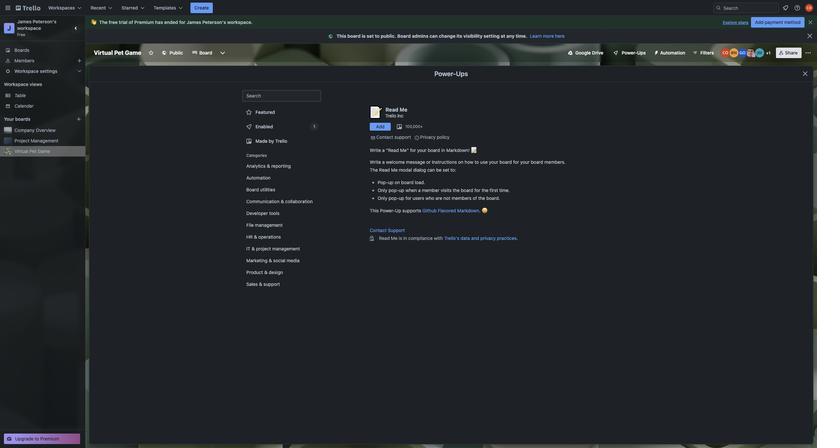 Task type: locate. For each thing, give the bounding box(es) containing it.
1 vertical spatial premium
[[40, 437, 59, 442]]

0 vertical spatial is
[[362, 33, 366, 39]]

1 vertical spatial management
[[272, 246, 300, 252]]

0 vertical spatial management
[[255, 223, 283, 228]]

workspace
[[14, 68, 39, 74], [4, 82, 28, 87]]

& right hr
[[254, 234, 257, 240]]

read up pop-
[[379, 167, 390, 173]]

members.
[[545, 159, 566, 165]]

up left when
[[399, 188, 405, 193]]

peterson's down back to home image
[[33, 19, 56, 24]]

members
[[14, 58, 34, 63]]

company overview
[[14, 128, 56, 133]]

up down welcome
[[388, 180, 394, 185]]

2 vertical spatial .
[[517, 236, 518, 241]]

2 write from the top
[[370, 159, 381, 165]]

trello's
[[444, 236, 460, 241]]

workspaces
[[48, 5, 75, 11]]

read inside write a welcome message or instructions on how to use your board for your board members. the read me modal dialog can be set to:
[[379, 167, 390, 173]]

0 vertical spatial premium
[[134, 19, 154, 25]]

free
[[109, 19, 118, 25]]

1 vertical spatial is
[[399, 236, 403, 241]]

a inside write a welcome message or instructions on how to use your board for your board members. the read me modal dialog can be set to:
[[383, 159, 385, 165]]

public
[[170, 50, 183, 56]]

0 vertical spatial of
[[129, 19, 133, 25]]

0 vertical spatial read
[[386, 107, 399, 113]]

0 horizontal spatial +
[[421, 124, 423, 129]]

management inside "link"
[[272, 246, 300, 252]]

set left public.
[[367, 33, 374, 39]]

share
[[786, 50, 798, 56]]

it
[[247, 246, 251, 252]]

2 horizontal spatial .
[[517, 236, 518, 241]]

board link
[[188, 48, 216, 58]]

+ right the jeremy miller (jeremymiller198) icon
[[767, 51, 769, 56]]

& right analytics in the left top of the page
[[267, 163, 270, 169]]

wave image
[[91, 19, 97, 25]]

1 horizontal spatial the
[[370, 167, 378, 173]]

the right '👋'
[[99, 19, 108, 25]]

1 vertical spatial pop-
[[389, 196, 399, 201]]

add inside button
[[376, 124, 385, 130]]

Search text field
[[243, 90, 321, 102]]

gary orlando (garyorlando) image
[[738, 48, 748, 58]]

settings
[[40, 68, 57, 74]]

to left use
[[475, 159, 479, 165]]

0 vertical spatial sm image
[[328, 33, 337, 40]]

0 horizontal spatial board
[[200, 50, 212, 56]]

+
[[767, 51, 769, 56], [421, 124, 423, 129]]

& for marketing
[[269, 258, 272, 264]]

christina overa (christinaovera) image right open information menu 'icon'
[[806, 4, 814, 12]]

add left payment on the top right of the page
[[756, 19, 764, 25]]

workspace for workspace settings
[[14, 68, 39, 74]]

of
[[129, 19, 133, 25], [473, 196, 477, 201]]

jeremy miller (jeremymiller198) image
[[756, 48, 765, 58]]

pop- up the up
[[389, 196, 399, 201]]

trello left inc
[[386, 113, 397, 118]]

welcome
[[386, 159, 405, 165]]

premium right upgrade at the bottom left of the page
[[40, 437, 59, 442]]

0 horizontal spatial virtual pet game
[[14, 149, 50, 154]]

of right members at the top right of the page
[[473, 196, 477, 201]]

when
[[406, 188, 417, 193]]

1 vertical spatial +
[[421, 124, 423, 129]]

sm image inside automation button
[[652, 48, 661, 57]]

0 vertical spatial write
[[370, 148, 381, 153]]

1 horizontal spatial on
[[459, 159, 464, 165]]

game left the star or unstar board icon
[[125, 49, 141, 56]]

admins
[[412, 33, 429, 39]]

is
[[362, 33, 366, 39], [399, 236, 403, 241]]

power-
[[622, 50, 638, 56], [435, 70, 456, 78], [380, 208, 395, 214]]

1 horizontal spatial game
[[125, 49, 141, 56]]

set inside write a welcome message or instructions on how to use your board for your board members. the read me modal dialog can be set to:
[[443, 167, 450, 173]]

1 vertical spatial can
[[428, 167, 435, 173]]

board.
[[487, 196, 500, 201]]

back to home image
[[16, 3, 40, 13]]

hr
[[247, 234, 253, 240]]

support down design
[[264, 282, 280, 287]]

1 write from the top
[[370, 148, 381, 153]]

this
[[337, 33, 347, 39], [370, 208, 379, 214]]

the
[[99, 19, 108, 25], [370, 167, 378, 173]]

upgrade to premium link
[[4, 434, 80, 445]]

reporting
[[272, 163, 291, 169]]

for right use
[[514, 159, 519, 165]]

of right the trial
[[129, 19, 133, 25]]

in down support
[[404, 236, 408, 241]]

message
[[406, 159, 425, 165]]

create button
[[191, 3, 213, 13]]

pop- left when
[[389, 188, 399, 193]]

0 horizontal spatial of
[[129, 19, 133, 25]]

communication & collaboration
[[247, 199, 313, 204]]

pop-
[[389, 188, 399, 193], [389, 196, 399, 201]]

1 horizontal spatial virtual
[[94, 49, 113, 56]]

me inside read me trello inc
[[400, 107, 408, 113]]

the up pop-
[[370, 167, 378, 173]]

0 horizontal spatial is
[[362, 33, 366, 39]]

company overview link
[[14, 127, 82, 134]]

1 horizontal spatial your
[[489, 159, 499, 165]]

1 horizontal spatial power-ups
[[622, 50, 646, 56]]

time. right first in the right of the page
[[500, 188, 510, 193]]

peterson's down create button at left top
[[202, 19, 226, 25]]

members
[[452, 196, 472, 201]]

automation left filters button
[[661, 50, 686, 56]]

0 vertical spatial 1
[[769, 51, 771, 56]]

1 vertical spatial set
[[443, 167, 450, 173]]

write left welcome
[[370, 159, 381, 165]]

compliance
[[409, 236, 433, 241]]

1 horizontal spatial james
[[187, 19, 201, 25]]

0 vertical spatial ups
[[638, 50, 646, 56]]

pet down "project management"
[[29, 149, 36, 154]]

"read
[[386, 148, 399, 153]]

christina overa (christinaovera) image left gary orlando (garyorlando) image
[[721, 48, 731, 58]]

game inside text field
[[125, 49, 141, 56]]

is left public.
[[362, 33, 366, 39]]

0 horizontal spatial the
[[99, 19, 108, 25]]

this for this power-up supports github flavored markdown . 😀
[[370, 208, 379, 214]]

1 vertical spatial game
[[38, 149, 50, 154]]

made
[[256, 138, 268, 144]]

ups inside button
[[638, 50, 646, 56]]

james down create button at left top
[[187, 19, 201, 25]]

1 only from the top
[[378, 188, 388, 193]]

can left be
[[428, 167, 435, 173]]

0 vertical spatial trello
[[386, 113, 397, 118]]

write inside write a welcome message or instructions on how to use your board for your board members. the read me modal dialog can be set to:
[[370, 159, 381, 165]]

contact down add button
[[377, 134, 394, 140]]

management up operations
[[255, 223, 283, 228]]

featured
[[256, 109, 275, 115]]

file
[[247, 223, 254, 228]]

for inside write a welcome message or instructions on how to use your board for your board members. the read me modal dialog can be set to:
[[514, 159, 519, 165]]

100,000 +
[[406, 124, 423, 129]]

1 horizontal spatial board
[[247, 187, 259, 193]]

to left public.
[[375, 33, 380, 39]]

1 horizontal spatial add
[[756, 19, 764, 25]]

for right ended
[[179, 19, 186, 25]]

peterson's inside james peterson's workspace free
[[33, 19, 56, 24]]

users
[[413, 196, 425, 201]]

& for analytics
[[267, 163, 270, 169]]

christina overa (christinaovera) image
[[806, 4, 814, 12], [721, 48, 731, 58]]

on left how
[[459, 159, 464, 165]]

0 vertical spatial +
[[767, 51, 769, 56]]

virtual down the project
[[14, 149, 28, 154]]

with
[[434, 236, 443, 241]]

contact left support
[[370, 228, 387, 233]]

0 vertical spatial a
[[383, 148, 385, 153]]

0 vertical spatial to
[[375, 33, 380, 39]]

it & project management
[[247, 246, 300, 252]]

1 vertical spatial power-ups
[[435, 70, 468, 78]]

0 vertical spatial this
[[337, 33, 347, 39]]

workspace up table at the left of the page
[[4, 82, 28, 87]]

inc
[[398, 113, 404, 118]]

1 vertical spatial contact
[[370, 228, 387, 233]]

1 vertical spatial in
[[404, 236, 408, 241]]

& right it
[[252, 246, 255, 252]]

read up inc
[[386, 107, 399, 113]]

2 horizontal spatial to
[[475, 159, 479, 165]]

2 vertical spatial sm image
[[370, 135, 377, 141]]

1 horizontal spatial to
[[375, 33, 380, 39]]

up up the up
[[399, 196, 405, 201]]

sm image
[[328, 33, 337, 40], [652, 48, 661, 57], [370, 135, 377, 141]]

0 horizontal spatial ups
[[456, 70, 468, 78]]

me
[[400, 107, 408, 113], [391, 167, 398, 173], [391, 236, 398, 241]]

enabled
[[256, 124, 273, 130]]

0 horizontal spatial add
[[376, 124, 385, 130]]

contact support
[[377, 134, 411, 140]]

me down welcome
[[391, 167, 398, 173]]

0 horizontal spatial .
[[251, 19, 253, 25]]

privacy policy
[[421, 134, 450, 140]]

james peterson's workspace free
[[17, 19, 58, 37]]

developer
[[247, 211, 268, 216]]

1 horizontal spatial trello
[[386, 113, 397, 118]]

1
[[769, 51, 771, 56], [314, 124, 316, 129]]

sm image for this board is set to public. board admins can change its visibility setting at any time.
[[328, 33, 337, 40]]

primary element
[[0, 0, 818, 16]]

by
[[269, 138, 274, 144]]

is down support
[[399, 236, 403, 241]]

1 vertical spatial power-
[[435, 70, 456, 78]]

sm image
[[414, 135, 421, 141]]

ups
[[638, 50, 646, 56], [456, 70, 468, 78]]

0 vertical spatial set
[[367, 33, 374, 39]]

james inside james peterson's workspace free
[[17, 19, 32, 24]]

board left customize views image on the left
[[200, 50, 212, 56]]

automation inside automation button
[[661, 50, 686, 56]]

contact support
[[370, 228, 405, 233]]

james up free
[[17, 19, 32, 24]]

1 horizontal spatial workspace
[[227, 19, 251, 25]]

explore plans button
[[724, 19, 749, 27]]

1 vertical spatial up
[[399, 188, 405, 193]]

product & design
[[247, 270, 283, 275]]

featured link
[[243, 106, 321, 119]]

premium left 'has'
[[134, 19, 154, 25]]

game down management
[[38, 149, 50, 154]]

0 vertical spatial virtual pet game
[[94, 49, 141, 56]]

0 horizontal spatial peterson's
[[33, 19, 56, 24]]

me up inc
[[400, 107, 408, 113]]

Board name text field
[[91, 48, 145, 58]]

time. right any
[[516, 33, 528, 39]]

0 horizontal spatial support
[[264, 282, 280, 287]]

file management link
[[243, 220, 321, 231]]

the
[[453, 188, 460, 193], [482, 188, 489, 193], [479, 196, 486, 201]]

& down board utilities link
[[281, 199, 284, 204]]

1 horizontal spatial support
[[395, 134, 411, 140]]

1 horizontal spatial pet
[[114, 49, 124, 56]]

your boards with 3 items element
[[4, 115, 66, 123]]

board utilities link
[[243, 185, 321, 195]]

banner
[[85, 16, 818, 29]]

calendar link
[[14, 103, 82, 109]]

github flavored markdown link
[[423, 208, 480, 214]]

& left design
[[265, 270, 268, 275]]

2 vertical spatial power-
[[380, 208, 395, 214]]

virtual pet game down free
[[94, 49, 141, 56]]

0 vertical spatial board
[[398, 33, 411, 39]]

& left social
[[269, 258, 272, 264]]

starred button
[[118, 3, 148, 13]]

board left the "utilities"
[[247, 187, 259, 193]]

0 vertical spatial the
[[99, 19, 108, 25]]

sales
[[247, 282, 258, 287]]

0 horizontal spatial virtual
[[14, 149, 28, 154]]

add up contact support
[[376, 124, 385, 130]]

a left "read at the left top of the page
[[383, 148, 385, 153]]

& inside "link"
[[252, 246, 255, 252]]

0 horizontal spatial on
[[395, 180, 400, 185]]

on inside write a welcome message or instructions on how to use your board for your board members. the read me modal dialog can be set to:
[[459, 159, 464, 165]]

1 vertical spatial automation
[[247, 175, 271, 181]]

automation up board utilities
[[247, 175, 271, 181]]

analytics & reporting
[[247, 163, 291, 169]]

. inside banner
[[251, 19, 253, 25]]

1 horizontal spatial set
[[443, 167, 450, 173]]

j
[[7, 24, 11, 32]]

me down support
[[391, 236, 398, 241]]

0 horizontal spatial power-
[[380, 208, 395, 214]]

1 horizontal spatial ups
[[638, 50, 646, 56]]

can right admins
[[430, 33, 438, 39]]

a left welcome
[[383, 159, 385, 165]]

virtual down wave image
[[94, 49, 113, 56]]

board right public.
[[398, 33, 411, 39]]

+ up privacy
[[421, 124, 423, 129]]

workspace inside banner
[[227, 19, 251, 25]]

board for board
[[200, 50, 212, 56]]

in up instructions
[[442, 148, 445, 153]]

0 vertical spatial power-
[[622, 50, 638, 56]]

management down hr & operations link at the left of the page
[[272, 246, 300, 252]]

calendar
[[14, 103, 34, 109]]

trello for me
[[386, 113, 397, 118]]

on right pop-
[[395, 180, 400, 185]]

your left members.
[[521, 159, 530, 165]]

supports
[[403, 208, 422, 214]]

pet down the trial
[[114, 49, 124, 56]]

to inside write a welcome message or instructions on how to use your board for your board members. the read me modal dialog can be set to:
[[475, 159, 479, 165]]

to right upgrade at the bottom left of the page
[[35, 437, 39, 442]]

write left "read at the left top of the page
[[370, 148, 381, 153]]

0 vertical spatial add
[[756, 19, 764, 25]]

trello inside read me trello inc
[[386, 113, 397, 118]]

1 horizontal spatial peterson's
[[202, 19, 226, 25]]

1 vertical spatial a
[[383, 159, 385, 165]]

of inside pop-up on board load. only pop-up when a member visits the board for the first time. only pop-up for users who are not members of the board.
[[473, 196, 477, 201]]

write
[[370, 148, 381, 153], [370, 159, 381, 165]]

add inside 'button'
[[756, 19, 764, 25]]

set right be
[[443, 167, 450, 173]]

workspace inside popup button
[[14, 68, 39, 74]]

2 vertical spatial board
[[247, 187, 259, 193]]

1 horizontal spatial time.
[[516, 33, 528, 39]]

& for product
[[265, 270, 268, 275]]

how
[[465, 159, 474, 165]]

a down load.
[[419, 188, 421, 193]]

1 horizontal spatial virtual pet game
[[94, 49, 141, 56]]

load.
[[415, 180, 426, 185]]

& right sales
[[259, 282, 262, 287]]

is for board
[[362, 33, 366, 39]]

its
[[457, 33, 463, 39]]

only
[[378, 188, 388, 193], [378, 196, 388, 201]]

premium inside upgrade to premium link
[[40, 437, 59, 442]]

0 horizontal spatial james
[[17, 19, 32, 24]]

1 vertical spatial time.
[[500, 188, 510, 193]]

payment
[[765, 19, 784, 25]]

1 pop- from the top
[[389, 188, 399, 193]]

1 horizontal spatial christina overa (christinaovera) image
[[806, 4, 814, 12]]

2 vertical spatial me
[[391, 236, 398, 241]]

1 vertical spatial me
[[391, 167, 398, 173]]

2 vertical spatial to
[[35, 437, 39, 442]]

google drive
[[576, 50, 604, 56]]

recent
[[91, 5, 106, 11]]

contact support link
[[370, 228, 405, 233]]

practices
[[497, 236, 517, 241]]

write for write a welcome message or instructions on how to use your board for your board members. the read me modal dialog can be set to:
[[370, 159, 381, 165]]

open information menu image
[[795, 5, 801, 11]]

can
[[430, 33, 438, 39], [428, 167, 435, 173]]

read down contact support
[[379, 236, 390, 241]]

trello right by
[[275, 138, 288, 144]]

a for welcome
[[383, 159, 385, 165]]

who
[[426, 196, 435, 201]]

operations
[[259, 234, 281, 240]]

2 horizontal spatial sm image
[[652, 48, 661, 57]]

0 horizontal spatial automation
[[247, 175, 271, 181]]

james peterson's workspace link
[[17, 19, 58, 31]]

your down sm icon
[[418, 148, 427, 153]]

google drive icon image
[[569, 51, 573, 55]]

explore
[[724, 20, 738, 25]]

members link
[[0, 56, 85, 66]]

workspace down members
[[14, 68, 39, 74]]

0 horizontal spatial workspace
[[17, 25, 41, 31]]

support up me"
[[395, 134, 411, 140]]

0 vertical spatial automation
[[661, 50, 686, 56]]

utilities
[[260, 187, 276, 193]]

be
[[437, 167, 442, 173]]

read inside read me trello inc
[[386, 107, 399, 113]]

1 vertical spatial this
[[370, 208, 379, 214]]

0 horizontal spatial your
[[418, 148, 427, 153]]

automation
[[661, 50, 686, 56], [247, 175, 271, 181]]

james peterson (jamespeterson93) image
[[747, 48, 756, 58]]

0 vertical spatial on
[[459, 159, 464, 165]]

0 horizontal spatial sm image
[[328, 33, 337, 40]]

virtual pet game down "project management"
[[14, 149, 50, 154]]

search image
[[717, 5, 722, 11]]

your right use
[[489, 159, 499, 165]]

workspace
[[227, 19, 251, 25], [17, 25, 41, 31]]

virtual pet game inside text field
[[94, 49, 141, 56]]



Task type: describe. For each thing, give the bounding box(es) containing it.
for inside banner
[[179, 19, 186, 25]]

virtual inside text field
[[94, 49, 113, 56]]

product
[[247, 270, 263, 275]]

for right me"
[[410, 148, 416, 153]]

sm image for automation
[[652, 48, 661, 57]]

google
[[576, 50, 591, 56]]

add for add payment method
[[756, 19, 764, 25]]

0 vertical spatial can
[[430, 33, 438, 39]]

2 horizontal spatial board
[[398, 33, 411, 39]]

2 pop- from the top
[[389, 196, 399, 201]]

0 vertical spatial christina overa (christinaovera) image
[[806, 4, 814, 12]]

boards link
[[0, 45, 85, 56]]

workspace inside james peterson's workspace free
[[17, 25, 41, 31]]

add board image
[[76, 117, 82, 122]]

overview
[[36, 128, 56, 133]]

me for read me trello inc
[[400, 107, 408, 113]]

0 vertical spatial in
[[442, 148, 445, 153]]

+ 1
[[767, 51, 771, 56]]

workspaces button
[[44, 3, 85, 13]]

the up members at the top right of the page
[[453, 188, 460, 193]]

markdown
[[458, 208, 480, 214]]

can inside write a welcome message or instructions on how to use your board for your board members. the read me modal dialog can be set to:
[[428, 167, 435, 173]]

privacy
[[481, 236, 496, 241]]

automation button
[[652, 48, 690, 58]]

data
[[461, 236, 470, 241]]

ben nelson (bennelson96) image
[[730, 48, 739, 58]]

workspace for workspace views
[[4, 82, 28, 87]]

marketing & social media link
[[243, 256, 321, 266]]

2 vertical spatial up
[[399, 196, 405, 201]]

banner containing 👋
[[85, 16, 818, 29]]

Search field
[[722, 3, 779, 13]]

0 horizontal spatial set
[[367, 33, 374, 39]]

1 horizontal spatial .
[[480, 208, 481, 214]]

a for "read
[[383, 148, 385, 153]]

table
[[14, 93, 26, 98]]

communication & collaboration link
[[243, 197, 321, 207]]

explore plans
[[724, 20, 749, 25]]

product & design link
[[243, 268, 321, 278]]

read for read me trello inc
[[386, 107, 399, 113]]

collaboration
[[285, 199, 313, 204]]

j link
[[4, 23, 14, 34]]

developer tools
[[247, 211, 280, 216]]

write for write a "read me" for your board in markdown! 📝
[[370, 148, 381, 153]]

1 horizontal spatial sm image
[[370, 135, 377, 141]]

method
[[785, 19, 801, 25]]

power-ups button
[[609, 48, 650, 58]]

the inside write a welcome message or instructions on how to use your board for your board members. the read me modal dialog can be set to:
[[370, 167, 378, 173]]

starred
[[122, 5, 138, 11]]

automation inside automation 'link'
[[247, 175, 271, 181]]

add button
[[370, 123, 391, 131]]

trello's data and privacy practices link
[[444, 236, 517, 241]]

this for this board is set to public. board admins can change its visibility setting at any time. learn more here
[[337, 33, 347, 39]]

the left first in the right of the page
[[482, 188, 489, 193]]

the left board.
[[479, 196, 486, 201]]

project
[[256, 246, 271, 252]]

1 vertical spatial christina overa (christinaovera) image
[[721, 48, 731, 58]]

contact support link
[[377, 134, 411, 140]]

your
[[4, 116, 14, 122]]

1 horizontal spatial +
[[767, 51, 769, 56]]

0 horizontal spatial in
[[404, 236, 408, 241]]

on inside pop-up on board load. only pop-up when a member visits the board for the first time. only pop-up for users who are not members of the board.
[[395, 180, 400, 185]]

add payment method
[[756, 19, 801, 25]]

star or unstar board image
[[149, 50, 154, 56]]

0 horizontal spatial pet
[[29, 149, 36, 154]]

board utilities
[[247, 187, 276, 193]]

& for hr
[[254, 234, 257, 240]]

read for read me is in compliance with trello's data and privacy practices .
[[379, 236, 390, 241]]

filters
[[701, 50, 714, 56]]

analytics
[[247, 163, 266, 169]]

& for sales
[[259, 282, 262, 287]]

recent button
[[87, 3, 116, 13]]

to:
[[451, 167, 457, 173]]

of inside banner
[[129, 19, 133, 25]]

contact for contact support
[[370, 228, 387, 233]]

james inside banner
[[187, 19, 201, 25]]

learn more here link
[[528, 33, 565, 39]]

& for communication
[[281, 199, 284, 204]]

0 vertical spatial up
[[388, 180, 394, 185]]

categories
[[247, 153, 267, 158]]

made by trello
[[256, 138, 288, 144]]

😀
[[482, 208, 488, 214]]

0 horizontal spatial to
[[35, 437, 39, 442]]

write a welcome message or instructions on how to use your board for your board members. the read me modal dialog can be set to:
[[370, 159, 566, 173]]

the inside banner
[[99, 19, 108, 25]]

are
[[436, 196, 443, 201]]

board for board utilities
[[247, 187, 259, 193]]

virtual pet game link
[[14, 148, 82, 155]]

contact for contact support
[[377, 134, 394, 140]]

a inside pop-up on board load. only pop-up when a member visits the board for the first time. only pop-up for users who are not members of the board.
[[419, 188, 421, 193]]

filters button
[[691, 48, 716, 58]]

marketing & social media
[[247, 258, 300, 264]]

design
[[269, 270, 283, 275]]

plans
[[739, 20, 749, 25]]

this member is an admin of this board. image
[[753, 55, 756, 58]]

peterson's inside banner
[[202, 19, 226, 25]]

markdown!
[[447, 148, 470, 153]]

& for it
[[252, 246, 255, 252]]

drive
[[593, 50, 604, 56]]

project
[[14, 138, 30, 144]]

communication
[[247, 199, 280, 204]]

table link
[[14, 92, 82, 99]]

write a "read me" for your board in markdown! 📝
[[370, 148, 477, 153]]

or
[[427, 159, 431, 165]]

learn
[[530, 33, 542, 39]]

public button
[[158, 48, 187, 58]]

me inside write a welcome message or instructions on how to use your board for your board members. the read me modal dialog can be set to:
[[391, 167, 398, 173]]

add for add
[[376, 124, 385, 130]]

free
[[17, 32, 25, 37]]

setting
[[484, 33, 500, 39]]

1 vertical spatial support
[[264, 282, 280, 287]]

0 vertical spatial support
[[395, 134, 411, 140]]

here
[[556, 33, 565, 39]]

workspace settings button
[[0, 66, 85, 77]]

more
[[544, 33, 554, 39]]

for left first in the right of the page
[[475, 188, 481, 193]]

marketing
[[247, 258, 268, 264]]

1 vertical spatial virtual pet game
[[14, 149, 50, 154]]

templates button
[[150, 3, 187, 13]]

modal
[[399, 167, 412, 173]]

1 horizontal spatial power-
[[435, 70, 456, 78]]

power- inside button
[[622, 50, 638, 56]]

workspace navigation collapse icon image
[[72, 24, 81, 33]]

visibility
[[464, 33, 483, 39]]

project management
[[14, 138, 58, 144]]

pet inside text field
[[114, 49, 124, 56]]

0 notifications image
[[782, 4, 790, 12]]

not
[[444, 196, 451, 201]]

me for read me is in compliance with trello's data and privacy practices .
[[391, 236, 398, 241]]

create
[[195, 5, 209, 11]]

time. inside pop-up on board load. only pop-up when a member visits the board for the first time. only pop-up for users who are not members of the board.
[[500, 188, 510, 193]]

0 horizontal spatial 1
[[314, 124, 316, 129]]

share button
[[777, 48, 802, 58]]

0 vertical spatial time.
[[516, 33, 528, 39]]

workspace views
[[4, 82, 42, 87]]

github
[[423, 208, 437, 214]]

premium inside banner
[[134, 19, 154, 25]]

is for me
[[399, 236, 403, 241]]

📝
[[471, 148, 477, 153]]

2 only from the top
[[378, 196, 388, 201]]

trello for by
[[275, 138, 288, 144]]

management
[[31, 138, 58, 144]]

upgrade
[[15, 437, 34, 442]]

power-ups inside button
[[622, 50, 646, 56]]

analytics & reporting link
[[243, 161, 321, 172]]

ended
[[164, 19, 178, 25]]

for down when
[[406, 196, 412, 201]]

it & project management link
[[243, 244, 321, 254]]

dialog
[[413, 167, 426, 173]]

me"
[[400, 148, 409, 153]]

pop-up on board load. only pop-up when a member visits the board for the first time. only pop-up for users who are not members of the board.
[[378, 180, 510, 201]]

customize views image
[[220, 50, 226, 56]]

👋
[[91, 19, 97, 25]]

2 horizontal spatial your
[[521, 159, 530, 165]]

show menu image
[[806, 50, 812, 56]]



Task type: vqa. For each thing, say whether or not it's contained in the screenshot.
the topmost the +
yes



